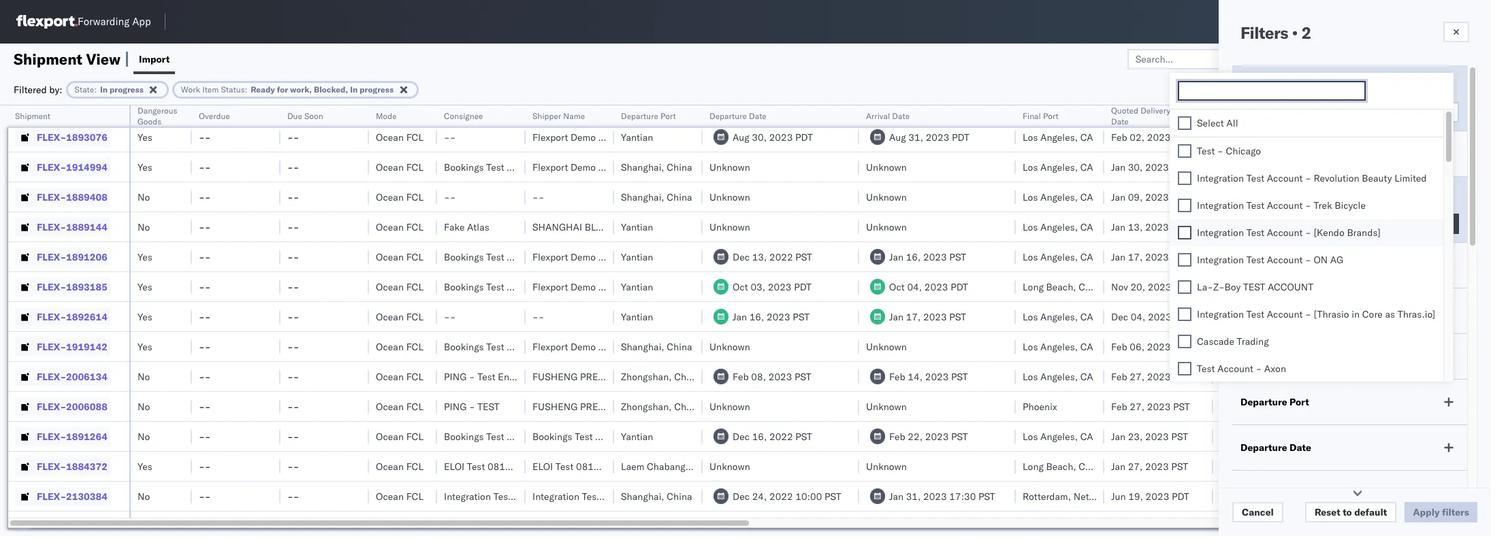 Task type: locate. For each thing, give the bounding box(es) containing it.
1 vertical spatial 17,
[[906, 311, 921, 323]]

1 vertical spatial 30,
[[1128, 161, 1143, 173]]

ocean for 1891206
[[376, 251, 404, 263]]

fusheng
[[533, 371, 578, 383], [533, 401, 578, 413]]

2022 for 24,
[[770, 491, 793, 503]]

02, up jan 30, 2023 pst
[[1130, 101, 1145, 113]]

1 vertical spatial feb 02, 2023 pst
[[1112, 131, 1190, 143]]

0 horizontal spatial jan 16, 2023 pst
[[733, 311, 810, 323]]

4 yantian from the top
[[621, 281, 653, 293]]

ocean for 1919142
[[376, 341, 404, 353]]

pst down feb 06, 2023 pst
[[1174, 371, 1190, 383]]

:
[[94, 84, 97, 94], [245, 84, 247, 94]]

0 horizontal spatial departure date
[[710, 111, 767, 121]]

los angeles, ca for 1911466
[[1023, 101, 1094, 113]]

0 horizontal spatial 30,
[[752, 131, 767, 143]]

core
[[1363, 308, 1383, 321]]

fcl for flex-2006088
[[406, 401, 424, 413]]

fcl
[[406, 101, 424, 113], [406, 131, 424, 143], [406, 161, 424, 173], [406, 191, 424, 203], [406, 221, 424, 233], [406, 251, 424, 263], [406, 281, 424, 293], [406, 311, 424, 323], [406, 341, 424, 353], [406, 371, 424, 383], [406, 401, 424, 413], [406, 431, 424, 443], [406, 461, 424, 473], [406, 491, 424, 503]]

flex-2006134 button
[[15, 367, 110, 387]]

ping down ping - test entity
[[444, 401, 467, 413]]

2022 for 13,
[[770, 251, 793, 263]]

3 shanghai, china from the top
[[621, 341, 692, 353]]

0 horizontal spatial test
[[478, 401, 500, 413]]

account down integration test account - [kendo brands]
[[1267, 254, 1303, 266]]

flex- inside flex-2006134 'button'
[[37, 371, 66, 383]]

in inside button
[[1256, 106, 1265, 119]]

select all
[[1197, 117, 1239, 129]]

1 vertical spatial fusheng
[[533, 401, 578, 413]]

progress up dangerous
[[110, 84, 144, 94]]

1 horizontal spatial jan 16, 2023 pst
[[890, 251, 966, 263]]

1 vertical spatial mode
[[1241, 148, 1266, 160]]

12 resize handle column header from the left
[[1197, 106, 1214, 537]]

jaehyung for jaehyung choi, leo tu
[[1398, 341, 1438, 353]]

ocean for 1884372
[[376, 461, 404, 473]]

1 vertical spatial 03,
[[751, 281, 766, 293]]

3 no from the top
[[138, 221, 150, 233]]

yantian for jan 16, 2023 pst
[[621, 311, 653, 323]]

pst up oct 04, 2023 pdt
[[950, 251, 966, 263]]

4 yes from the top
[[138, 281, 152, 293]]

0 horizontal spatial 081801
[[488, 461, 523, 473]]

delivery for feb 14, 2023 pst
[[1362, 371, 1395, 383]]

boy
[[1225, 281, 1241, 293]]

0 horizontal spatial 03,
[[751, 281, 766, 293]]

oct 04, 2023 pdt
[[890, 281, 968, 293]]

flex- up flex-2130384 button at the left bottom of the page
[[37, 461, 66, 473]]

27, up 23,
[[1130, 401, 1145, 413]]

nov 20, 2023 pst
[[1112, 281, 1191, 293]]

1 horizontal spatial test
[[1244, 281, 1266, 293]]

ocean fcl for flex-1893185
[[376, 281, 424, 293]]

flex- inside flex-1889408 button
[[37, 191, 66, 203]]

ocean fcl for flex-1919142
[[376, 341, 424, 353]]

1 zhongshan, china from the top
[[621, 371, 700, 383]]

arrival inside arrival date button
[[866, 111, 890, 121]]

pst right 22,
[[952, 431, 968, 443]]

partner
[[1309, 111, 1336, 121]]

3 destination from the top
[[1309, 311, 1359, 323]]

2 horizontal spatial in
[[1256, 106, 1265, 119]]

filters
[[1241, 22, 1289, 43]]

flex-
[[37, 101, 66, 113], [37, 131, 66, 143], [37, 161, 66, 173], [37, 191, 66, 203], [37, 221, 66, 233], [37, 251, 66, 263], [37, 281, 66, 293], [37, 311, 66, 323], [37, 341, 66, 353], [37, 371, 66, 383], [37, 401, 66, 413], [37, 431, 66, 443], [37, 461, 66, 473], [37, 491, 66, 503]]

3 ocean from the top
[[376, 161, 404, 173]]

ocean for 1893185
[[376, 281, 404, 293]]

ocean for 1889408
[[376, 191, 404, 203]]

1 vertical spatial departure date
[[1241, 442, 1312, 454]]

2 long from the top
[[1023, 461, 1044, 473]]

2 ocean fcl from the top
[[376, 131, 424, 143]]

flex- inside flex-1884372 button
[[37, 461, 66, 473]]

1 destination delivery from the top
[[1309, 131, 1395, 143]]

0 vertical spatial shipment
[[14, 49, 82, 68]]

7 ocean fcl from the top
[[376, 281, 424, 293]]

flex- inside flex-1891206 button
[[37, 251, 66, 263]]

0 horizontal spatial eloi
[[444, 461, 465, 473]]

14 resize handle column header from the left
[[1374, 106, 1391, 537]]

6 ca from the top
[[1081, 251, 1094, 263]]

shipper
[[598, 101, 632, 113], [533, 111, 561, 121], [598, 131, 632, 143], [598, 161, 632, 173], [598, 251, 632, 263], [1241, 260, 1277, 272], [598, 281, 632, 293], [598, 341, 632, 353], [596, 431, 629, 443]]

angeles,
[[1041, 101, 1078, 113], [1041, 131, 1078, 143], [1041, 161, 1078, 173], [1041, 191, 1078, 203], [1041, 221, 1078, 233], [1041, 251, 1078, 263], [1041, 311, 1078, 323], [1041, 341, 1078, 353], [1041, 371, 1078, 383], [1041, 431, 1078, 443]]

flex- inside flex-1893185 'button'
[[37, 281, 66, 293]]

ping
[[444, 371, 467, 383], [444, 401, 467, 413]]

fcl for flex-1893076
[[406, 131, 424, 143]]

date inside quoted delivery date
[[1112, 116, 1129, 127]]

resize handle column header for quoted delivery date
[[1197, 106, 1214, 537]]

None checkbox
[[1178, 116, 1192, 130], [1178, 144, 1192, 158], [1178, 172, 1192, 185], [1178, 199, 1192, 213], [1178, 253, 1192, 267], [1178, 308, 1192, 321], [1178, 362, 1192, 376], [1178, 116, 1192, 130], [1178, 144, 1192, 158], [1178, 172, 1192, 185], [1178, 199, 1192, 213], [1178, 253, 1192, 267], [1178, 308, 1192, 321], [1178, 362, 1192, 376]]

2 flexport demo shipper co. from the top
[[533, 131, 648, 143]]

0 vertical spatial zhongshan, china
[[621, 371, 700, 383]]

1 horizontal spatial 30,
[[1128, 161, 1143, 173]]

zhongshan,
[[621, 371, 672, 383], [621, 401, 672, 413]]

dec down feb 08, 2023 pst
[[733, 431, 750, 443]]

1 horizontal spatial arrival
[[1241, 488, 1272, 500]]

2022 right 24,
[[770, 491, 793, 503]]

Search... text field
[[1128, 49, 1276, 69]]

0 horizontal spatial oct
[[733, 281, 748, 293]]

file
[[1353, 53, 1370, 65]]

flex-2006134
[[37, 371, 107, 383]]

0 vertical spatial 16,
[[906, 251, 921, 263]]

6 destination from the top
[[1309, 431, 1359, 443]]

jan 30, 2023 pst
[[1112, 161, 1189, 173]]

2 feb 27, 2023 pst from the top
[[1112, 401, 1190, 413]]

oct for oct 04, 2023 pdt
[[890, 281, 905, 293]]

081801
[[488, 461, 523, 473], [576, 461, 612, 473]]

flex- down by:
[[37, 101, 66, 113]]

30, for jan
[[1128, 161, 1143, 173]]

0 horizontal spatial 13,
[[752, 251, 767, 263]]

3 fcl from the top
[[406, 161, 424, 173]]

dec for dec 13, 2022 pst
[[733, 251, 750, 263]]

1 vertical spatial departure port
[[1241, 396, 1310, 409]]

numbers
[[1221, 116, 1254, 127]]

dec for dec 04, 2023 pst
[[1112, 311, 1129, 323]]

dec 13, 2022 pst
[[733, 251, 813, 263]]

no for flex-1891264
[[138, 431, 150, 443]]

1 vertical spatial 13,
[[752, 251, 767, 263]]

1 jaehyung from the top
[[1398, 161, 1438, 173]]

fusheng right entity
[[533, 371, 578, 383]]

pst down jan 09, 2023 pst
[[1172, 221, 1189, 233]]

account up client name
[[1267, 172, 1303, 184]]

1 los angeles, ca from the top
[[1023, 101, 1094, 113]]

0 vertical spatial 04,
[[908, 281, 922, 293]]

0 vertical spatial fusheng
[[533, 371, 578, 383]]

1 horizontal spatial oct
[[890, 281, 905, 293]]

flex- up flex-2006134 'button'
[[37, 341, 66, 353]]

demo for oct 03, 2023 pdt
[[571, 281, 596, 293]]

2 eloi from the left
[[533, 461, 553, 473]]

: left "ready"
[[245, 84, 247, 94]]

5 ca from the top
[[1081, 221, 1094, 233]]

no right 1889144
[[138, 221, 150, 233]]

aug
[[733, 131, 750, 143], [890, 131, 906, 143]]

ping up ping - test
[[444, 371, 467, 383]]

account for revolution
[[1267, 172, 1303, 184]]

0 vertical spatial feb 27, 2023 pst
[[1112, 371, 1190, 383]]

fcl for flex-1914994
[[406, 161, 424, 173]]

2 precision from the top
[[580, 401, 631, 413]]

2022 for 16,
[[770, 431, 793, 443]]

8 los from the top
[[1023, 341, 1038, 353]]

fcl for flex-2006134
[[406, 371, 424, 383]]

5 yes from the top
[[138, 311, 152, 323]]

4 ocean from the top
[[376, 191, 404, 203]]

pst right 10:00
[[825, 491, 842, 503]]

9 los from the top
[[1023, 371, 1038, 383]]

eloi test 081801 down ping - test
[[444, 461, 523, 473]]

9 ocean fcl from the top
[[376, 341, 424, 353]]

destination for feb 22, 2023 pst
[[1309, 431, 1359, 443]]

ocean for 1892614
[[376, 311, 404, 323]]

2 los from the top
[[1023, 131, 1038, 143]]

work item status : ready for work, blocked, in progress
[[181, 84, 394, 94]]

10 ocean from the top
[[376, 371, 404, 383]]

ca for flex-1889408
[[1081, 191, 1094, 203]]

list box containing select all
[[1170, 110, 1444, 537]]

2 vertical spatial 2022
[[770, 491, 793, 503]]

0 vertical spatial 13,
[[1128, 221, 1143, 233]]

0 vertical spatial departure port
[[621, 111, 676, 121]]

1 horizontal spatial shipper name
[[1241, 260, 1306, 272]]

1 vertical spatial fusheng precision co., ltd
[[533, 401, 672, 413]]

02, down quoted delivery date
[[1130, 131, 1145, 143]]

los angeles, ca for 1891264
[[1023, 431, 1094, 443]]

flex- down flex-1893076 button
[[37, 161, 66, 173]]

0 horizontal spatial jan 17, 2023 pst
[[890, 311, 966, 323]]

flex- for 2006088
[[37, 401, 66, 413]]

ocean fcl for flex-1893076
[[376, 131, 424, 143]]

flex- down flex-1884372 button
[[37, 491, 66, 503]]

consignee for jan 30, 2023 pst
[[507, 161, 553, 173]]

resize handle column header for arrival date
[[1000, 106, 1016, 537]]

1 horizontal spatial aug
[[890, 131, 906, 143]]

5 ocean fcl from the top
[[376, 221, 424, 233]]

flex- inside flex-1919142 button
[[37, 341, 66, 353]]

13, for 2022
[[752, 251, 767, 263]]

30,
[[752, 131, 767, 143], [1128, 161, 1143, 173]]

account for on
[[1267, 254, 1303, 266]]

flex- inside flex-1891264 button
[[37, 431, 66, 443]]

jeffrey
[[1398, 251, 1426, 263]]

1 horizontal spatial :
[[245, 84, 247, 94]]

los
[[1023, 101, 1038, 113], [1023, 131, 1038, 143], [1023, 161, 1038, 173], [1023, 191, 1038, 203], [1023, 221, 1038, 233], [1023, 251, 1038, 263], [1023, 311, 1038, 323], [1023, 341, 1038, 353], [1023, 371, 1038, 383], [1023, 431, 1038, 443]]

3 ocean fcl from the top
[[376, 161, 424, 173]]

3 bookings test consignee from the top
[[444, 251, 553, 263]]

1 vertical spatial 31,
[[906, 491, 921, 503]]

bookings test consignee for jan 25, 2023 pst
[[444, 101, 553, 113]]

container
[[1221, 106, 1257, 116]]

pdt for aug 31, 2023 pdt
[[952, 131, 970, 143]]

departure port inside button
[[621, 111, 676, 121]]

1 vertical spatial jaehyung
[[1398, 341, 1438, 353]]

flex-1889408
[[37, 191, 107, 203]]

flex- up flex-1919142 button
[[37, 311, 66, 323]]

1 horizontal spatial departure date
[[1241, 442, 1312, 454]]

zhongshan, china for ping - test entity
[[621, 371, 700, 383]]

9 fcl from the top
[[406, 341, 424, 353]]

0 vertical spatial shipper name
[[533, 111, 585, 121]]

6 yes from the top
[[138, 341, 152, 353]]

work,
[[290, 84, 312, 94]]

0 vertical spatial california
[[1079, 281, 1121, 293]]

0 vertical spatial 17,
[[1128, 251, 1143, 263]]

ocean for 1914994
[[376, 161, 404, 173]]

flex- inside the "flex-1911466" button
[[37, 101, 66, 113]]

jan 17, 2023 pst down jan 13, 2023 pst
[[1112, 251, 1189, 263]]

name right vessel
[[1273, 351, 1299, 363]]

0 horizontal spatial in
[[100, 84, 108, 94]]

0 horizontal spatial arrival
[[866, 111, 890, 121]]

1 vertical spatial co.,
[[633, 371, 653, 383]]

1 resize handle column header from the left
[[113, 106, 129, 537]]

california left 20,
[[1079, 281, 1121, 293]]

angeles, for flex-1892614
[[1041, 311, 1078, 323]]

progress up mode button at the top left of page
[[360, 84, 394, 94]]

2 horizontal spatial progress
[[1267, 106, 1307, 119]]

rotterdam,
[[1023, 491, 1071, 503]]

0 vertical spatial 03,
[[909, 101, 924, 113]]

destination delivery for jan 17, 2023 pst
[[1309, 311, 1395, 323]]

jan 13, 2023 pst
[[1112, 221, 1189, 233]]

2022 up oct 03, 2023 pdt
[[770, 251, 793, 263]]

4 flexport from the top
[[533, 251, 568, 263]]

shipment for shipment view
[[14, 49, 82, 68]]

1 horizontal spatial 03,
[[909, 101, 924, 113]]

china for flex-2006088
[[674, 401, 700, 413]]

1 horizontal spatial eloi
[[533, 461, 553, 473]]

feb left 22,
[[890, 431, 906, 443]]

dec 24, 2022 10:00 pst
[[733, 491, 842, 503]]

12 fcl from the top
[[406, 431, 424, 443]]

forwarding app link
[[16, 15, 151, 29]]

no up goods
[[138, 101, 150, 113]]

beach, left nov
[[1047, 281, 1077, 293]]

: up 1911466
[[94, 84, 97, 94]]

flex-1914994
[[37, 161, 107, 173]]

1 horizontal spatial departure port
[[1241, 396, 1310, 409]]

1 vertical spatial 02,
[[1130, 131, 1145, 143]]

ca for flex-1911466
[[1081, 101, 1094, 113]]

jan 17, 2023 pst down oct 04, 2023 pdt
[[890, 311, 966, 323]]

0 vertical spatial arrival
[[866, 111, 890, 121]]

0 vertical spatial beach,
[[1047, 281, 1077, 293]]

california
[[1079, 281, 1121, 293], [1079, 461, 1121, 473]]

name
[[563, 111, 585, 121], [1271, 193, 1297, 206], [1279, 260, 1306, 272], [1291, 305, 1318, 317], [1273, 351, 1299, 363]]

8 flex- from the top
[[37, 311, 66, 323]]

flex- down flex-1889408 button
[[37, 221, 66, 233]]

dangerous goods
[[138, 106, 177, 127]]

fusheng precision co., ltd for ping - test
[[533, 401, 672, 413]]

10 ocean fcl from the top
[[376, 371, 424, 383]]

2 vertical spatial 16,
[[752, 431, 767, 443]]

7 los angeles, ca from the top
[[1023, 311, 1094, 323]]

1 vertical spatial zhongshan,
[[621, 401, 672, 413]]

arrival
[[866, 111, 890, 121], [1241, 488, 1272, 500]]

shanghai, china for jan 30, 2023 pst
[[621, 161, 692, 173]]

ca for flex-1891264
[[1081, 431, 1094, 443]]

2006134
[[66, 371, 107, 383]]

flexport demo shipper co. for aug
[[533, 131, 648, 143]]

2 yes from the top
[[138, 161, 152, 173]]

arrival up aug 31, 2023 pdt
[[866, 111, 890, 121]]

shanghai, china for jan 09, 2023 pst
[[621, 191, 692, 203]]

flex-1889408 button
[[15, 188, 110, 207]]

2 long beach, california from the top
[[1023, 461, 1121, 473]]

1891264
[[66, 431, 107, 443]]

arrival up cancel
[[1241, 488, 1272, 500]]

consignee inside button
[[444, 111, 483, 121]]

fcl for flex-1893185
[[406, 281, 424, 293]]

aug down 25,
[[733, 131, 750, 143]]

mode
[[376, 111, 397, 121], [1241, 148, 1266, 160]]

1 vertical spatial ping
[[444, 401, 467, 413]]

4 flex- from the top
[[37, 191, 66, 203]]

1 fusheng from the top
[[533, 371, 578, 383]]

31, down arrival date button
[[909, 131, 924, 143]]

8 ocean fcl from the top
[[376, 311, 424, 323]]

0 horizontal spatial state
[[75, 84, 94, 94]]

flex- for 1914994
[[37, 161, 66, 173]]

17, down oct 04, 2023 pdt
[[906, 311, 921, 323]]

0 vertical spatial jaehyung
[[1398, 161, 1438, 173]]

2 fcl from the top
[[406, 131, 424, 143]]

feb left delivery
[[1112, 101, 1128, 113]]

1 vertical spatial zhongshan, china
[[621, 401, 700, 413]]

bookings for flex-1891206
[[444, 251, 484, 263]]

pst up jun 19, 2023 pdt
[[1172, 461, 1189, 473]]

no for flex-2130384
[[138, 491, 150, 503]]

account
[[1268, 281, 1314, 293]]

bookings for flex-1893185
[[444, 281, 484, 293]]

6 yantian from the top
[[621, 431, 653, 443]]

1 vertical spatial ltd
[[655, 371, 672, 383]]

0 vertical spatial precision
[[580, 371, 631, 383]]

13, down 09, on the top right of page
[[1128, 221, 1143, 233]]

los angeles, ca for 1914994
[[1023, 161, 1094, 173]]

app
[[132, 15, 151, 28]]

departure date up aug 30, 2023 pdt
[[710, 111, 767, 121]]

0 vertical spatial zhongshan,
[[621, 371, 672, 383]]

1 no from the top
[[138, 101, 150, 113]]

0 vertical spatial test
[[1244, 281, 1266, 293]]

eloi test 081801 down the bookings test shipper china
[[533, 461, 612, 473]]

1 co. from the top
[[635, 101, 648, 113]]

eloi down ping - test
[[444, 461, 465, 473]]

bluetech
[[585, 221, 634, 233]]

30, up 09, on the top right of page
[[1128, 161, 1143, 173]]

3 los from the top
[[1023, 161, 1038, 173]]

13, up oct 03, 2023 pdt
[[752, 251, 767, 263]]

departure date
[[710, 111, 767, 121], [1241, 442, 1312, 454]]

0 vertical spatial 02,
[[1130, 101, 1145, 113]]

flex- for 1911466
[[37, 101, 66, 113]]

7 los from the top
[[1023, 311, 1038, 323]]

None text field
[[1183, 86, 1365, 97]]

account down cascade trading
[[1218, 363, 1254, 375]]

1 horizontal spatial 081801
[[576, 461, 612, 473]]

bookings for flex-1911466
[[444, 101, 484, 113]]

31, left 17:30
[[906, 491, 921, 503]]

flex- for 1892614
[[37, 311, 66, 323]]

14 ocean from the top
[[376, 491, 404, 503]]

7 no from the top
[[138, 491, 150, 503]]

0 vertical spatial 2022
[[770, 251, 793, 263]]

8 angeles, from the top
[[1041, 341, 1078, 353]]

1 vertical spatial long
[[1023, 461, 1044, 473]]

los angeles, ca for 1889408
[[1023, 191, 1094, 203]]

5 fcl from the top
[[406, 221, 424, 233]]

china
[[667, 161, 692, 173], [667, 191, 692, 203], [667, 341, 692, 353], [674, 371, 700, 383], [674, 401, 700, 413], [632, 431, 657, 443], [667, 491, 692, 503]]

6 ocean from the top
[[376, 251, 404, 263]]

14 flex- from the top
[[37, 491, 66, 503]]

forwarding app
[[78, 15, 151, 28]]

bookings test consignee for oct 03, 2023 pdt
[[444, 281, 553, 293]]

no right 2006134
[[138, 371, 150, 383]]

state up bicu1234565,
[[1241, 82, 1265, 94]]

1 feb 27, 2023 pst from the top
[[1112, 371, 1190, 383]]

1 long from the top
[[1023, 281, 1044, 293]]

3 los angeles, ca from the top
[[1023, 161, 1094, 173]]

yes
[[138, 131, 152, 143], [138, 161, 152, 173], [138, 251, 152, 263], [138, 281, 152, 293], [138, 311, 152, 323], [138, 341, 152, 353], [138, 461, 152, 473]]

consignee for jan 23, 2023 pst
[[507, 431, 553, 443]]

delivery for oct 04, 2023 pdt
[[1362, 281, 1395, 293]]

jan up nov
[[1112, 251, 1126, 263]]

date up arrival port
[[1290, 442, 1312, 454]]

feb 27, 2023 pst down feb 06, 2023 pst
[[1112, 371, 1190, 383]]

flex- down flex-1919142 button
[[37, 371, 66, 383]]

laem
[[621, 461, 645, 473]]

los for flex-2006134
[[1023, 371, 1038, 383]]

0 horizontal spatial 04,
[[908, 281, 922, 293]]

7 fcl from the top
[[406, 281, 424, 293]]

2 integration from the top
[[1197, 199, 1244, 212]]

beach, up rotterdam, netherlands
[[1047, 461, 1077, 473]]

2 angeles, from the top
[[1041, 131, 1078, 143]]

pst down quoted delivery date button
[[1174, 131, 1190, 143]]

departure date button
[[703, 108, 846, 122]]

jaehyung down thras.io]
[[1398, 341, 1438, 353]]

resize handle column header
[[113, 106, 129, 537], [176, 106, 192, 537], [264, 106, 281, 537], [353, 106, 369, 537], [421, 106, 437, 537], [509, 106, 526, 537], [598, 106, 614, 537], [687, 106, 703, 537], [843, 106, 860, 537], [1000, 106, 1016, 537], [1088, 106, 1105, 537], [1197, 106, 1214, 537], [1286, 106, 1302, 537], [1374, 106, 1391, 537], [1463, 106, 1479, 537]]

in
[[1352, 308, 1360, 321]]

2 vertical spatial 27,
[[1128, 461, 1143, 473]]

flex- inside flex-1889144 button
[[37, 221, 66, 233]]

10 resize handle column header from the left
[[1000, 106, 1016, 537]]

13 flex- from the top
[[37, 461, 66, 473]]

to
[[1343, 507, 1352, 519]]

0 horizontal spatial eloi test 081801
[[444, 461, 523, 473]]

zhongshan, china for ping - test
[[621, 401, 700, 413]]

flex-1889144 button
[[15, 218, 110, 237]]

bookings test consignee for dec 16, 2022 pst
[[444, 431, 553, 443]]

0 vertical spatial feb 02, 2023 pst
[[1112, 101, 1190, 113]]

2 02, from the top
[[1130, 131, 1145, 143]]

resize handle column header for container numbers
[[1286, 106, 1302, 537]]

pst left cascade
[[1174, 341, 1190, 353]]

item
[[202, 84, 219, 94]]

list box
[[1170, 110, 1444, 537]]

pst down jan 30, 2023 pst
[[1172, 191, 1189, 203]]

jaehyung choi
[[1398, 161, 1460, 173]]

zhongshan, for ping - test
[[621, 401, 672, 413]]

ningbo
[[621, 101, 652, 113]]

ping for ping - test entity
[[444, 371, 467, 383]]

1 vertical spatial beach,
[[1047, 461, 1077, 473]]

0 vertical spatial long
[[1023, 281, 1044, 293]]

13 fcl from the top
[[406, 461, 424, 473]]

test right boy
[[1244, 281, 1266, 293]]

vessel
[[1241, 351, 1270, 363]]

2 flex- from the top
[[37, 131, 66, 143]]

1 horizontal spatial jan 17, 2023 pst
[[1112, 251, 1189, 263]]

5 integration from the top
[[1197, 308, 1244, 321]]

--
[[199, 101, 211, 113], [287, 101, 299, 113], [199, 131, 211, 143], [287, 131, 299, 143], [444, 131, 456, 143], [199, 161, 211, 173], [287, 161, 299, 173], [199, 191, 211, 203], [287, 191, 299, 203], [444, 191, 456, 203], [533, 191, 544, 203], [199, 221, 211, 233], [287, 221, 299, 233], [199, 251, 211, 263], [287, 251, 299, 263], [199, 281, 211, 293], [287, 281, 299, 293], [199, 311, 211, 323], [287, 311, 299, 323], [444, 311, 456, 323], [533, 311, 544, 323], [199, 341, 211, 353], [287, 341, 299, 353], [199, 371, 211, 383], [287, 371, 299, 383], [199, 401, 211, 413], [287, 401, 299, 413], [199, 431, 211, 443], [287, 431, 299, 443], [199, 461, 211, 473], [287, 461, 299, 473], [199, 491, 211, 503], [287, 491, 299, 503], [199, 521, 211, 533], [287, 521, 299, 533]]

3 flex- from the top
[[37, 161, 66, 173]]

long beach, california for jan
[[1023, 461, 1121, 473]]

reset to default button
[[1306, 503, 1397, 523]]

9 ca from the top
[[1081, 371, 1094, 383]]

feb 02, 2023 pst for pst
[[1112, 101, 1190, 113]]

ca for flex-1892614
[[1081, 311, 1094, 323]]

0 horizontal spatial aug
[[733, 131, 750, 143]]

jun
[[1112, 491, 1126, 503]]

pst right delivery
[[1174, 101, 1190, 113]]

10 ca from the top
[[1081, 431, 1094, 443]]

import button
[[133, 44, 175, 74]]

feb 22, 2023 pst
[[890, 431, 968, 443]]

choi
[[1440, 161, 1460, 173]]

3 integration from the top
[[1197, 227, 1244, 239]]

2 vertical spatial co.,
[[633, 401, 653, 413]]

pdt for jun 19, 2023 pdt
[[1172, 491, 1190, 503]]

no right 2006088
[[138, 401, 150, 413]]

1 long beach, california from the top
[[1023, 281, 1121, 293]]

flex- inside "flex-2006088" button
[[37, 401, 66, 413]]

0 horizontal spatial shipper name
[[533, 111, 585, 121]]

fusheng for ping - test entity
[[533, 371, 578, 383]]

2 ca from the top
[[1081, 131, 1094, 143]]

arrival date button
[[860, 108, 1003, 122]]

0 vertical spatial mode
[[376, 111, 397, 121]]

0 vertical spatial 30,
[[752, 131, 767, 143]]

feb
[[1112, 101, 1128, 113], [1112, 131, 1128, 143], [1112, 341, 1128, 353], [733, 371, 749, 383], [890, 371, 906, 383], [1112, 371, 1128, 383], [1112, 401, 1128, 413], [890, 431, 906, 443]]

09,
[[1128, 191, 1143, 203]]

los for flex-1893076
[[1023, 131, 1038, 143]]

1 vertical spatial feb 27, 2023 pst
[[1112, 401, 1190, 413]]

progress left partner
[[1267, 106, 1307, 119]]

pdt for aug 30, 2023 pdt
[[796, 131, 813, 143]]

6 ocean fcl from the top
[[376, 251, 424, 263]]

date down quoted
[[1112, 116, 1129, 127]]

pst up aug 30, 2023 pdt
[[793, 101, 810, 113]]

2130384
[[66, 491, 107, 503]]

4 shanghai, china from the top
[[621, 491, 692, 503]]

jan left 17:30
[[890, 491, 904, 503]]

0 vertical spatial ltd
[[658, 221, 675, 233]]

16, for jan
[[750, 311, 764, 323]]

6 delivery from the top
[[1362, 431, 1395, 443]]

4 ocean fcl from the top
[[376, 191, 424, 203]]

jan 17, 2023 pst
[[1112, 251, 1189, 263], [890, 311, 966, 323]]

jaehyung
[[1398, 161, 1438, 173], [1398, 341, 1438, 353]]

ltd for test
[[655, 401, 672, 413]]

date up aug 31, 2023 pdt
[[893, 111, 910, 121]]

destination delivery for aug 31, 2023 pdt
[[1309, 131, 1395, 143]]

flex- inside flex-2130384 button
[[37, 491, 66, 503]]

jan 23, 2023 pst
[[1112, 431, 1189, 443]]

dec down nov
[[1112, 311, 1129, 323]]

6 los from the top
[[1023, 251, 1038, 263]]

flex-1884372
[[37, 461, 107, 473]]

8 los angeles, ca from the top
[[1023, 341, 1094, 353]]

angeles, for flex-1889144
[[1041, 221, 1078, 233]]

feb 27, 2023 pst up jan 23, 2023 pst
[[1112, 401, 1190, 413]]

5 angeles, from the top
[[1041, 221, 1078, 233]]

1 vertical spatial shipment
[[15, 111, 50, 121]]

flex-1893185 button
[[15, 278, 110, 297]]

0 horizontal spatial departure port
[[621, 111, 676, 121]]

6 fcl from the top
[[406, 251, 424, 263]]

1 vertical spatial 16,
[[750, 311, 764, 323]]

flex-2006088 button
[[15, 397, 110, 417]]

flex- inside flex-1893076 button
[[37, 131, 66, 143]]

2 fusheng from the top
[[533, 401, 578, 413]]

13 ocean fcl from the top
[[376, 461, 424, 473]]

feb up jan 23, 2023 pst
[[1112, 401, 1128, 413]]

partner services
[[1309, 111, 1370, 121]]

eloi down the bookings test shipper china
[[533, 461, 553, 473]]

1 vertical spatial 2022
[[770, 431, 793, 443]]

aug 31, 2023 pdt
[[890, 131, 970, 143]]

9 los angeles, ca from the top
[[1023, 371, 1094, 383]]

account up integration test account - [kendo brands]
[[1267, 199, 1303, 212]]

jan 25, 2023 pst
[[733, 101, 810, 113]]

flex- inside flex-1892614 button
[[37, 311, 66, 323]]

shipper name
[[533, 111, 585, 121], [1241, 260, 1306, 272]]

shipment down filtered
[[15, 111, 50, 121]]

1 horizontal spatial mode
[[1241, 148, 1266, 160]]

2006088
[[66, 401, 107, 413]]

no right '1889408'
[[138, 191, 150, 203]]

None checkbox
[[1178, 226, 1192, 240], [1178, 281, 1192, 294], [1178, 335, 1192, 349], [1178, 226, 1192, 240], [1178, 281, 1192, 294], [1178, 335, 1192, 349]]

shipment inside button
[[15, 111, 50, 121]]

flex- inside flex-1914994 button
[[37, 161, 66, 173]]

flex-1919142 button
[[15, 337, 110, 357]]

ocean for 1891264
[[376, 431, 404, 443]]

2 oct from the left
[[890, 281, 905, 293]]

03, right mar
[[909, 101, 924, 113]]

3 ca from the top
[[1081, 161, 1094, 173]]

name left ningbo on the left of the page
[[563, 111, 585, 121]]

long beach, california up rotterdam, netherlands
[[1023, 461, 1121, 473]]

no for flex-2006088
[[138, 401, 150, 413]]

0 vertical spatial departure date
[[710, 111, 767, 121]]

1 2022 from the top
[[770, 251, 793, 263]]

state
[[1241, 82, 1265, 94], [75, 84, 94, 94]]

1 integration from the top
[[1197, 172, 1244, 184]]

co. for oct
[[635, 281, 648, 293]]

5 los from the top
[[1023, 221, 1038, 233]]

1 bookings test consignee from the top
[[444, 101, 553, 113]]

jaehyung left choi on the right
[[1398, 161, 1438, 173]]

8 ca from the top
[[1081, 341, 1094, 353]]



Task type: describe. For each thing, give the bounding box(es) containing it.
zhang,
[[1429, 251, 1459, 263]]

1 vertical spatial jan 16, 2023 pst
[[733, 311, 810, 323]]

shipment view
[[14, 49, 121, 68]]

flex- for 1884372
[[37, 461, 66, 473]]

bookings test shipper china
[[533, 431, 657, 443]]

6 demo from the top
[[571, 341, 596, 353]]

fcl for flex-1892614
[[406, 311, 424, 323]]

co., for ping - test entity
[[633, 371, 653, 383]]

pst up jan 27, 2023 pst
[[1172, 431, 1189, 443]]

4 resize handle column header from the left
[[353, 106, 369, 537]]

3 demo from the top
[[571, 161, 596, 173]]

pst up oct 03, 2023 pdt
[[796, 251, 813, 263]]

bicycle
[[1335, 199, 1366, 212]]

port up cancel button
[[1274, 488, 1294, 500]]

1 horizontal spatial in
[[350, 84, 358, 94]]

0 horizontal spatial progress
[[110, 84, 144, 94]]

quoted
[[1112, 106, 1139, 116]]

integration test account - trek bicycle
[[1197, 199, 1366, 212]]

5 destination delivery from the top
[[1309, 401, 1395, 413]]

due soon
[[287, 111, 323, 121]]

yes for flex-1893185
[[138, 281, 152, 293]]

dec 04, 2023 pst
[[1112, 311, 1191, 323]]

fcl for flex-1889408
[[406, 191, 424, 203]]

yes for flex-1893076
[[138, 131, 152, 143]]

co., for fake atlas
[[636, 221, 656, 233]]

3 resize handle column header from the left
[[264, 106, 281, 537]]

03, for mar
[[909, 101, 924, 113]]

1 horizontal spatial 17,
[[1128, 251, 1143, 263]]

flex- for 2006134
[[37, 371, 66, 383]]

feb 14, 2023 pst
[[890, 371, 968, 383]]

feb down quoted
[[1112, 131, 1128, 143]]

long for nov 20, 2023 pst
[[1023, 281, 1044, 293]]

departure date inside button
[[710, 111, 767, 121]]

pst right the 08,
[[795, 371, 812, 383]]

1893076
[[66, 131, 107, 143]]

flex-1892614
[[37, 311, 107, 323]]

los angeles, ca for 1893076
[[1023, 131, 1094, 143]]

by:
[[49, 83, 62, 96]]

date up aug 30, 2023 pdt
[[749, 111, 767, 121]]

cascade trading
[[1197, 336, 1269, 348]]

6 flexport from the top
[[533, 341, 568, 353]]

3 flexport from the top
[[533, 161, 568, 173]]

resize handle column header for mode
[[421, 106, 437, 537]]

1889144
[[66, 221, 107, 233]]

los angeles, ca for 2006134
[[1023, 371, 1094, 383]]

limited
[[1395, 172, 1427, 184]]

2 bookings test consignee from the top
[[444, 161, 553, 173]]

[thrasio
[[1314, 308, 1350, 321]]

feb 02, 2023 pst for pdt
[[1112, 131, 1190, 143]]

shanghai, china for jun 19, 2023 pdt
[[621, 491, 692, 503]]

feb left the 08,
[[733, 371, 749, 383]]

flex- for 2130384
[[37, 491, 66, 503]]

destination delivery for feb 14, 2023 pst
[[1309, 371, 1395, 383]]

name right client
[[1271, 193, 1297, 206]]

angeles, for flex-1911466
[[1041, 101, 1078, 113]]

flex-1891206
[[37, 251, 107, 263]]

1 vertical spatial 27,
[[1130, 401, 1145, 413]]

los for flex-1919142
[[1023, 341, 1038, 353]]

aug for aug 31, 2023 pdt
[[890, 131, 906, 143]]

flex-1914994 button
[[15, 158, 110, 177]]

destination for oct 04, 2023 pdt
[[1309, 281, 1359, 293]]

5 delivery from the top
[[1362, 401, 1395, 413]]

pst left la-
[[1174, 281, 1191, 293]]

jan down jan 09, 2023 pst
[[1112, 221, 1126, 233]]

bookings for flex-1919142
[[444, 341, 484, 353]]

arrival date
[[866, 111, 910, 121]]

Search Shipments (/) text field
[[1231, 12, 1362, 32]]

exception
[[1372, 53, 1417, 65]]

ocean fcl for flex-1911466
[[376, 101, 424, 113]]

departure port button
[[614, 108, 689, 122]]

2 : from the left
[[245, 84, 247, 94]]

la-z-boy test account
[[1197, 281, 1314, 293]]

china for flex-1919142
[[667, 341, 692, 353]]

shanghai bluetech co., ltd
[[533, 221, 675, 233]]

3 co. from the top
[[635, 161, 648, 173]]

feb left 06,
[[1112, 341, 1128, 353]]

mode inside button
[[376, 111, 397, 121]]

1 eloi from the left
[[444, 461, 465, 473]]

15 resize handle column header from the left
[[1463, 106, 1479, 537]]

feb 27, 2023 pst for los angeles, ca
[[1112, 371, 1190, 383]]

1 081801 from the left
[[488, 461, 523, 473]]

pst right 17:30
[[979, 491, 996, 503]]

flexport for aug
[[533, 131, 568, 143]]

nyku9743990
[[1221, 490, 1288, 503]]

port down "vessel name"
[[1290, 396, 1310, 409]]

leo
[[1466, 341, 1481, 353]]

integration test account - [thrasio in core as thras.io]
[[1197, 308, 1436, 321]]

yes for flex-1919142
[[138, 341, 152, 353]]

bookings for flex-1891264
[[444, 431, 484, 443]]

fake
[[444, 221, 465, 233]]

demu1232567
[[1290, 101, 1359, 113]]

14,
[[908, 371, 923, 383]]

flex-2130384
[[37, 491, 107, 503]]

los for flex-1891264
[[1023, 431, 1038, 443]]

los for flex-1889408
[[1023, 191, 1038, 203]]

state : in progress
[[75, 84, 144, 94]]

los for flex-1911466
[[1023, 101, 1038, 113]]

25,
[[750, 101, 764, 113]]

vessel name
[[1241, 351, 1299, 363]]

name up the account
[[1279, 260, 1306, 272]]

pst up jan 23, 2023 pst
[[1174, 401, 1190, 413]]

entity
[[498, 371, 523, 383]]

1893185
[[66, 281, 107, 293]]

pst down oct 03, 2023 pdt
[[793, 311, 810, 323]]

flex- for 1893076
[[37, 131, 66, 143]]

pst up nov 20, 2023 pst
[[1172, 251, 1189, 263]]

jaehyung choi, leo tu
[[1398, 341, 1492, 353]]

dec 16, 2022 pst
[[733, 431, 813, 443]]

overdue
[[199, 111, 230, 121]]

atlas
[[467, 221, 490, 233]]

flex-1889144
[[37, 221, 107, 233]]

19,
[[1129, 491, 1144, 503]]

departure inside departure date button
[[710, 111, 747, 121]]

pst down nov 20, 2023 pst
[[1174, 311, 1191, 323]]

filters • 2
[[1241, 22, 1312, 43]]

feb down feb 06, 2023 pst
[[1112, 371, 1128, 383]]

in progress button
[[1241, 102, 1460, 123]]

los for flex-1892614
[[1023, 311, 1038, 323]]

california for nov
[[1079, 281, 1121, 293]]

1892614
[[66, 311, 107, 323]]

23,
[[1128, 431, 1143, 443]]

jan down oct 03, 2023 pdt
[[733, 311, 747, 323]]

fusheng for ping - test
[[533, 401, 578, 413]]

6 co. from the top
[[635, 341, 648, 353]]

name inside button
[[563, 111, 585, 121]]

china for flex-2130384
[[667, 491, 692, 503]]

ocean fcl for flex-2006088
[[376, 401, 424, 413]]

for
[[277, 84, 288, 94]]

la-
[[1197, 281, 1214, 293]]

2 081801 from the left
[[576, 461, 612, 473]]

pst right 14,
[[952, 371, 968, 383]]

shipper name button
[[526, 108, 601, 122]]

flexport. image
[[16, 15, 78, 29]]

tu
[[1484, 341, 1492, 353]]

california for jan
[[1079, 461, 1121, 473]]

no for flex-2006134
[[138, 371, 150, 383]]

flexport for jan
[[533, 101, 568, 113]]

shipment for shipment
[[15, 111, 50, 121]]

jan left 09, on the top right of page
[[1112, 191, 1126, 203]]

integration test account - on ag
[[1197, 254, 1344, 266]]

0 vertical spatial jan 16, 2023 pst
[[890, 251, 966, 263]]

destination for aug 31, 2023 pdt
[[1309, 131, 1359, 143]]

shipper for flex-1919142
[[598, 341, 632, 353]]

reset
[[1315, 507, 1341, 519]]

feb left 14,
[[890, 371, 906, 383]]

reset to default
[[1315, 507, 1388, 519]]

port right ningbo on the left of the page
[[661, 111, 676, 121]]

flex- for 1889408
[[37, 191, 66, 203]]

jan up jan 09, 2023 pst
[[1112, 161, 1126, 173]]

angeles, for flex-2006134
[[1041, 371, 1078, 383]]

1914994
[[66, 161, 107, 173]]

arrival for arrival date
[[866, 111, 890, 121]]

beauty
[[1362, 172, 1393, 184]]

jan left 25,
[[733, 101, 747, 113]]

0 horizontal spatial 17,
[[906, 311, 921, 323]]

shipper name inside button
[[533, 111, 585, 121]]

1911466
[[66, 101, 107, 113]]

ocean fcl for flex-1891206
[[376, 251, 424, 263]]

5 destination from the top
[[1309, 401, 1359, 413]]

yantian for oct 03, 2023 pdt
[[621, 281, 653, 293]]

angeles, for flex-1914994
[[1041, 161, 1078, 173]]

client
[[1241, 193, 1268, 206]]

1 vertical spatial jan 17, 2023 pst
[[890, 311, 966, 323]]

ocean fcl for flex-1914994
[[376, 161, 424, 173]]

mofu0618318
[[1221, 371, 1290, 383]]

pst up 10:00
[[796, 431, 813, 443]]

1889408
[[66, 191, 107, 203]]

flex- for 1891206
[[37, 251, 66, 263]]

flex-1891206 button
[[15, 248, 110, 267]]

z-
[[1214, 281, 1225, 293]]

demo for dec 13, 2022 pst
[[571, 251, 596, 263]]

2
[[1302, 22, 1312, 43]]

shanghai, for jan 09, 2023 pst
[[621, 191, 665, 203]]

flex- for 1889144
[[37, 221, 66, 233]]

flex-1893076
[[37, 131, 107, 143]]

shanghai, for jun 19, 2023 pdt
[[621, 491, 665, 503]]

fcl for flex-1911466
[[406, 101, 424, 113]]

yes for flex-1891206
[[138, 251, 152, 263]]

account for trek
[[1267, 199, 1303, 212]]

resize handle column header for shipper name
[[598, 106, 614, 537]]

los angeles, ca for 1891206
[[1023, 251, 1094, 263]]

08,
[[752, 371, 766, 383]]

20,
[[1131, 281, 1146, 293]]

mar 03, 2023 pst
[[890, 101, 969, 113]]

dec for dec 24, 2022 10:00 pst
[[733, 491, 750, 503]]

shanghai
[[533, 221, 582, 233]]

2 yantian from the top
[[621, 221, 653, 233]]

long for jan 27, 2023 pst
[[1023, 461, 1044, 473]]

shipper inside button
[[533, 111, 561, 121]]

departure inside departure port button
[[621, 111, 659, 121]]

consignee name
[[1241, 305, 1318, 317]]

flex- for 1891264
[[37, 431, 66, 443]]

angeles, for flex-1891206
[[1041, 251, 1078, 263]]

angeles, for flex-1891264
[[1041, 431, 1078, 443]]

jan left 23,
[[1112, 431, 1126, 443]]

1 eloi test 081801 from the left
[[444, 461, 523, 473]]

1891206
[[66, 251, 107, 263]]

jan up the jun at the right bottom of page
[[1112, 461, 1126, 473]]

work
[[181, 84, 200, 94]]

5 bookings test consignee from the top
[[444, 341, 553, 353]]

consignee for jan 17, 2023 pst
[[507, 251, 553, 263]]

integration test account - [kendo brands]
[[1197, 227, 1381, 239]]

axon
[[1265, 363, 1287, 375]]

flex- for 1919142
[[37, 341, 66, 353]]

delivery for aug 31, 2023 pdt
[[1362, 131, 1395, 143]]

flex-2130384 button
[[15, 487, 110, 506]]

pdt for oct 03, 2023 pdt
[[794, 281, 812, 293]]

jan up oct 04, 2023 pdt
[[890, 251, 904, 263]]

shipment button
[[8, 108, 116, 122]]

client name
[[1241, 193, 1297, 206]]

jan 31, 2023 17:30 pst
[[890, 491, 996, 503]]

03, for oct
[[751, 281, 766, 293]]

default
[[1355, 507, 1388, 519]]

2 eloi test 081801 from the left
[[533, 461, 612, 473]]

consignee for feb 06, 2023 pst
[[507, 341, 553, 353]]

1 vertical spatial shipper name
[[1241, 260, 1306, 272]]

0 vertical spatial jan 17, 2023 pst
[[1112, 251, 1189, 263]]

arrival for arrival port
[[1241, 488, 1272, 500]]

fcl for flex-2130384
[[406, 491, 424, 503]]

jan down oct 04, 2023 pdt
[[890, 311, 904, 323]]

16, for feb
[[752, 431, 767, 443]]

pst up jan 09, 2023 pst
[[1172, 161, 1189, 173]]

flex-1893076 button
[[15, 128, 110, 147]]

resize handle column header for departure date
[[843, 106, 860, 537]]

name down the account
[[1291, 305, 1318, 317]]

destination delivery for feb 22, 2023 pst
[[1309, 431, 1395, 443]]

account for [thrasio
[[1267, 308, 1303, 321]]

feb 08, 2023 pst
[[733, 371, 812, 383]]

1 horizontal spatial progress
[[360, 84, 394, 94]]

goods
[[138, 116, 162, 127]]

dangerous
[[138, 106, 177, 116]]

6 flexport demo shipper co. from the top
[[533, 341, 648, 353]]

3 flexport demo shipper co. from the top
[[533, 161, 648, 173]]

pst up aug 31, 2023 pdt
[[952, 101, 969, 113]]

port right final
[[1043, 111, 1059, 121]]

thailand
[[691, 461, 729, 473]]

flex-1891264
[[37, 431, 107, 443]]

flex-1911466
[[37, 101, 107, 113]]

account for [kendo
[[1267, 227, 1303, 239]]

integration for integration test account - [thrasio in core as thras.io]
[[1197, 308, 1244, 321]]

long beach, california for nov
[[1023, 281, 1121, 293]]

1 : from the left
[[94, 84, 97, 94]]

shanghai, for feb 06, 2023 pst
[[621, 341, 665, 353]]

view
[[86, 49, 121, 68]]

progress inside button
[[1267, 106, 1307, 119]]

soon
[[304, 111, 323, 121]]

angeles, for flex-1889408
[[1041, 191, 1078, 203]]

delivery for feb 22, 2023 pst
[[1362, 431, 1395, 443]]

los angeles, ca for 1889144
[[1023, 221, 1094, 233]]

pst down oct 04, 2023 pdt
[[950, 311, 966, 323]]



Task type: vqa. For each thing, say whether or not it's contained in the screenshot.
-- : -- -- text box to the bottom
no



